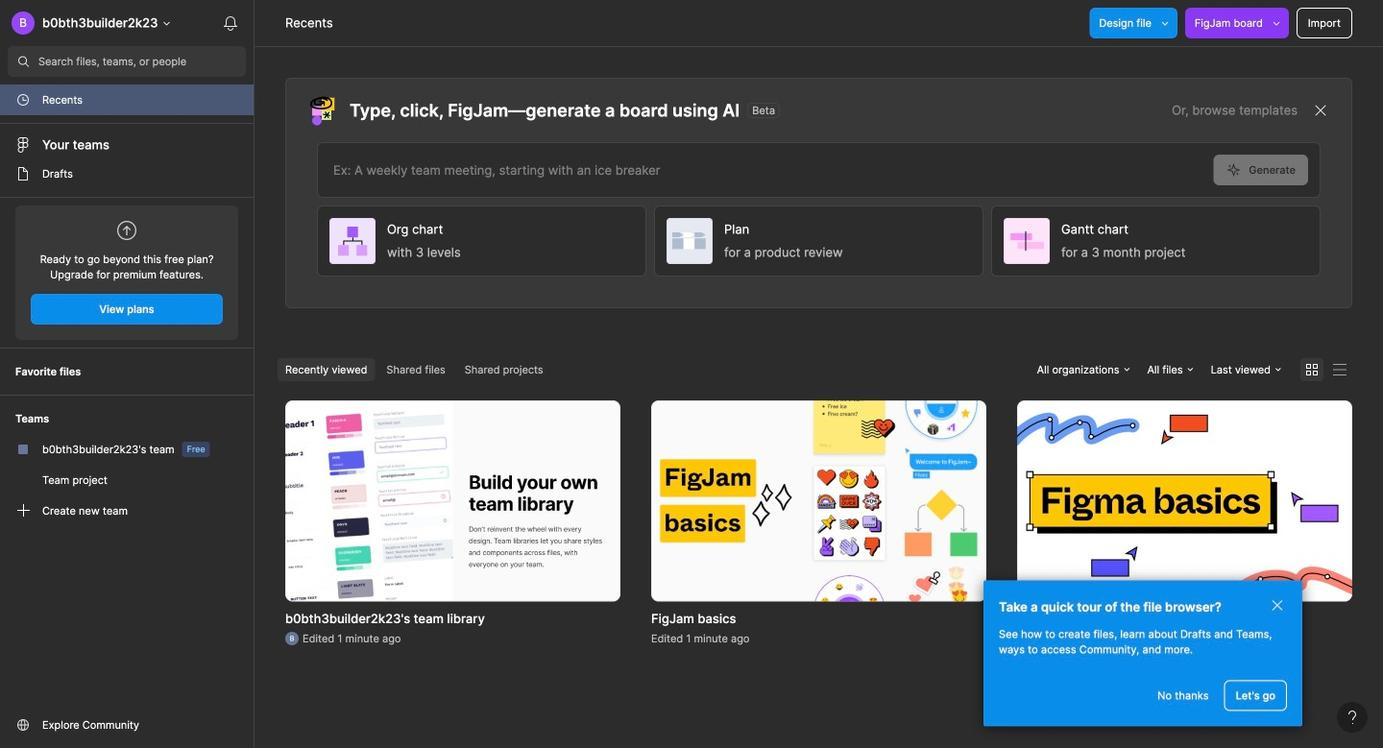 Task type: locate. For each thing, give the bounding box(es) containing it.
file thumbnail image
[[285, 401, 621, 602], [651, 401, 987, 602], [1017, 401, 1353, 602]]

recent 16 image
[[15, 92, 31, 108]]

Ex: A weekly team meeting, starting with an ice breaker field
[[318, 143, 1214, 197]]

1 file thumbnail image from the left
[[285, 401, 621, 602]]

2 horizontal spatial file thumbnail image
[[1017, 401, 1353, 602]]

Search files, teams, or people text field
[[38, 54, 236, 69]]

community 16 image
[[15, 718, 31, 733]]

1 horizontal spatial file thumbnail image
[[651, 401, 987, 602]]

bell 32 image
[[215, 8, 246, 38]]

0 horizontal spatial file thumbnail image
[[285, 401, 621, 602]]

3 file thumbnail image from the left
[[1017, 401, 1353, 602]]

2 file thumbnail image from the left
[[651, 401, 987, 602]]



Task type: describe. For each thing, give the bounding box(es) containing it.
help image
[[1349, 711, 1356, 724]]

page 16 image
[[15, 166, 31, 182]]

search 32 image
[[8, 46, 38, 77]]



Task type: vqa. For each thing, say whether or not it's contained in the screenshot.
Storyboard image
no



